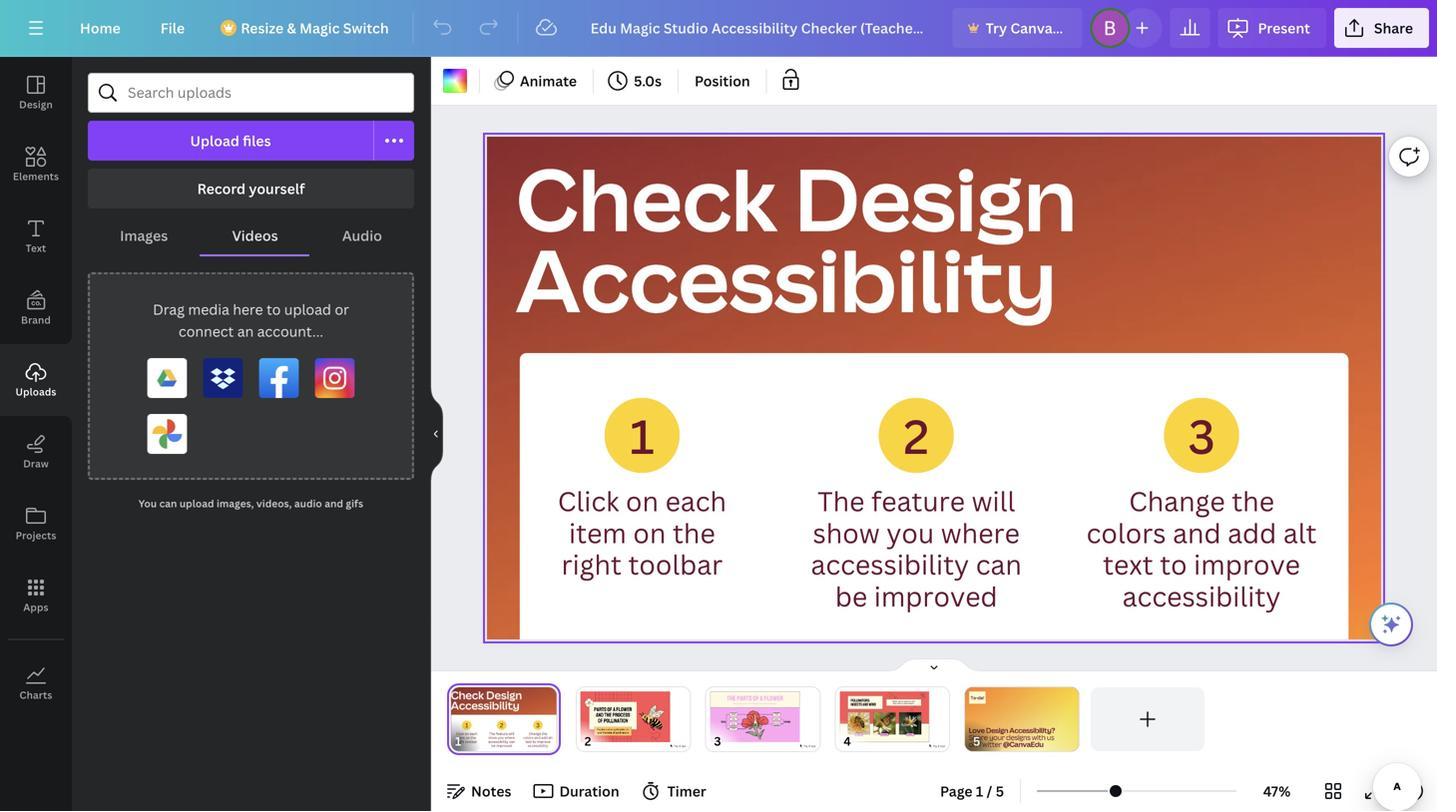 Task type: locate. For each thing, give the bounding box(es) containing it.
videos
[[232, 226, 278, 245]]

47% button
[[1245, 776, 1310, 808]]

accessibility
[[811, 547, 970, 583], [1123, 578, 1281, 614]]

1 vertical spatial can
[[976, 547, 1022, 583]]

images,
[[217, 497, 254, 511]]

1 vertical spatial and
[[1173, 515, 1222, 551]]

to right 'text'
[[1160, 547, 1188, 583]]

show
[[813, 515, 880, 551]]

record yourself button
[[88, 169, 414, 209]]

1 horizontal spatial upload
[[284, 300, 331, 319]]

and left the gifs
[[325, 497, 343, 511]]

0 horizontal spatial design
[[19, 98, 53, 111]]

accessibility inside change the colors and add alt text to improve accessibility
[[1123, 578, 1281, 614]]

and inside change the colors and add alt text to improve accessibility
[[1173, 515, 1222, 551]]

/
[[987, 782, 993, 801]]

upload
[[284, 300, 331, 319], [180, 497, 214, 511]]

resize & magic switch
[[241, 18, 389, 37]]

page 1 image
[[447, 688, 561, 752]]

Design title text field
[[575, 8, 945, 48]]

the feature will show you where accessibility can be improved
[[811, 483, 1022, 614]]

1 horizontal spatial design
[[795, 140, 1077, 257]]

0 vertical spatial upload
[[284, 300, 331, 319]]

present button
[[1218, 8, 1327, 48]]

try canva pro
[[986, 18, 1080, 37]]

the inside click on each item on the right toolbar
[[673, 515, 716, 551]]

upload files
[[190, 131, 271, 150]]

feature
[[872, 483, 965, 519]]

47%
[[1264, 782, 1291, 801]]

alt
[[1284, 515, 1317, 551]]

0 vertical spatial can
[[159, 497, 177, 511]]

page
[[940, 782, 973, 801]]

projects
[[16, 529, 56, 543]]

1 horizontal spatial can
[[976, 547, 1022, 583]]

on
[[626, 483, 659, 519], [633, 515, 666, 551]]

here
[[233, 300, 263, 319]]

images button
[[88, 217, 200, 255]]

0 vertical spatial and
[[325, 497, 343, 511]]

can down will
[[976, 547, 1022, 583]]

upload up account...
[[284, 300, 331, 319]]

1 horizontal spatial accessibility
[[1123, 578, 1281, 614]]

uploads button
[[0, 344, 72, 416]]

on left each in the bottom of the page
[[626, 483, 659, 519]]

will
[[972, 483, 1016, 519]]

each
[[665, 483, 727, 519]]

you can upload images, videos, audio and gifs
[[139, 497, 364, 511]]

2
[[904, 404, 930, 468]]

draw
[[23, 457, 49, 471]]

1 vertical spatial to
[[1160, 547, 1188, 583]]

the
[[818, 483, 865, 519]]

0 horizontal spatial to
[[267, 300, 281, 319]]

audio
[[294, 497, 322, 511]]

timer button
[[636, 776, 715, 808]]

animate button
[[488, 65, 585, 97]]

upload files button
[[88, 121, 374, 161]]

record
[[197, 179, 246, 198]]

brand
[[21, 313, 51, 327]]

1 inside button
[[976, 782, 984, 801]]

1 horizontal spatial 1
[[976, 782, 984, 801]]

click
[[558, 483, 619, 519]]

the inside change the colors and add alt text to improve accessibility
[[1232, 483, 1275, 519]]

to inside change the colors and add alt text to improve accessibility
[[1160, 547, 1188, 583]]

share
[[1375, 18, 1414, 37]]

and left add
[[1173, 515, 1222, 551]]

1 vertical spatial 1
[[976, 782, 984, 801]]

the
[[1232, 483, 1275, 519], [673, 515, 716, 551]]

1 horizontal spatial to
[[1160, 547, 1188, 583]]

check design
[[516, 140, 1077, 257]]

be
[[835, 578, 868, 614]]

0 horizontal spatial upload
[[180, 497, 214, 511]]

accessibility
[[516, 221, 1057, 338]]

5.0s
[[634, 71, 662, 90]]

3
[[1188, 404, 1216, 468]]

the left alt
[[1232, 483, 1275, 519]]

0 horizontal spatial 1
[[630, 404, 655, 468]]

0 horizontal spatial the
[[673, 515, 716, 551]]

drag
[[153, 300, 185, 319]]

the right the item
[[673, 515, 716, 551]]

to
[[267, 300, 281, 319], [1160, 547, 1188, 583]]

on right the item
[[633, 515, 666, 551]]

text
[[1103, 547, 1154, 583]]

1 horizontal spatial and
[[1173, 515, 1222, 551]]

record yourself
[[197, 179, 305, 198]]

brand button
[[0, 273, 72, 344]]

audio button
[[310, 217, 414, 255]]

try canva pro button
[[953, 8, 1083, 48]]

magic
[[300, 18, 340, 37]]

upload left images,
[[180, 497, 214, 511]]

timer
[[668, 782, 707, 801]]

design inside button
[[19, 98, 53, 111]]

1 vertical spatial design
[[795, 140, 1077, 257]]

1 up click on each item on the right toolbar
[[630, 404, 655, 468]]

to right "here"
[[267, 300, 281, 319]]

notes button
[[439, 776, 520, 808]]

an
[[237, 322, 254, 341]]

0 horizontal spatial can
[[159, 497, 177, 511]]

projects button
[[0, 488, 72, 560]]

0 horizontal spatial and
[[325, 497, 343, 511]]

canva assistant image
[[1380, 613, 1404, 637]]

1 vertical spatial upload
[[180, 497, 214, 511]]

0 vertical spatial to
[[267, 300, 281, 319]]

1 left /
[[976, 782, 984, 801]]

0 horizontal spatial accessibility
[[811, 547, 970, 583]]

design
[[19, 98, 53, 111], [795, 140, 1077, 257]]

0 vertical spatial design
[[19, 98, 53, 111]]

1 horizontal spatial the
[[1232, 483, 1275, 519]]

can right 'you'
[[159, 497, 177, 511]]

images
[[120, 226, 168, 245]]



Task type: describe. For each thing, give the bounding box(es) containing it.
elements button
[[0, 129, 72, 201]]

videos button
[[200, 217, 310, 255]]

home
[[80, 18, 121, 37]]

toolbar
[[628, 547, 723, 583]]

animate
[[520, 71, 577, 90]]

apps button
[[0, 560, 72, 632]]

right
[[562, 547, 622, 583]]

uploads
[[15, 385, 56, 399]]

videos,
[[257, 497, 292, 511]]

charts
[[20, 689, 52, 702]]

canva
[[1011, 18, 1053, 37]]

page 1 / 5 button
[[932, 776, 1012, 808]]

accessibility inside "the feature will show you where accessibility can be improved"
[[811, 547, 970, 583]]

you
[[139, 497, 157, 511]]

where
[[941, 515, 1020, 551]]

draw button
[[0, 416, 72, 488]]

side panel tab list
[[0, 57, 72, 720]]

audio
[[342, 226, 382, 245]]

duration
[[560, 782, 620, 801]]

add
[[1228, 515, 1277, 551]]

connect
[[179, 322, 234, 341]]

resize & magic switch button
[[209, 8, 405, 48]]

page 1 / 5
[[940, 782, 1004, 801]]

duration button
[[528, 776, 628, 808]]

file button
[[145, 8, 201, 48]]

5.0s button
[[602, 65, 670, 97]]

change the colors and add alt text to improve accessibility
[[1087, 483, 1317, 614]]

yourself
[[249, 179, 305, 198]]

&
[[287, 18, 296, 37]]

item
[[569, 515, 627, 551]]

gifs
[[346, 497, 364, 511]]

improve
[[1194, 547, 1301, 583]]

improved
[[874, 578, 998, 614]]

charts button
[[0, 648, 72, 720]]

upload inside drag media here to upload or connect an account...
[[284, 300, 331, 319]]

present
[[1258, 18, 1311, 37]]

try
[[986, 18, 1007, 37]]

hide pages image
[[887, 658, 982, 674]]

text
[[26, 242, 46, 255]]

resize
[[241, 18, 284, 37]]

position
[[695, 71, 750, 90]]

file
[[160, 18, 185, 37]]

switch
[[343, 18, 389, 37]]

check
[[516, 140, 777, 257]]

home link
[[64, 8, 137, 48]]

pro
[[1056, 18, 1080, 37]]

to inside drag media here to upload or connect an account...
[[267, 300, 281, 319]]

main menu bar
[[0, 0, 1438, 57]]

Page title text field
[[470, 732, 478, 752]]

0 vertical spatial 1
[[630, 404, 655, 468]]

hide image
[[430, 386, 443, 482]]

position button
[[687, 65, 758, 97]]

no color image
[[443, 69, 467, 93]]

apps
[[23, 601, 48, 614]]

change
[[1129, 483, 1226, 519]]

share button
[[1335, 8, 1430, 48]]

click on each item on the right toolbar
[[558, 483, 727, 583]]

drag media here to upload or connect an account...
[[153, 300, 349, 341]]

5
[[996, 782, 1004, 801]]

text button
[[0, 201, 72, 273]]

account...
[[257, 322, 323, 341]]

you
[[887, 515, 935, 551]]

or
[[335, 300, 349, 319]]

design button
[[0, 57, 72, 129]]

files
[[243, 131, 271, 150]]

upload
[[190, 131, 240, 150]]

media
[[188, 300, 229, 319]]

elements
[[13, 170, 59, 183]]

notes
[[471, 782, 512, 801]]

Search uploads search field
[[128, 74, 401, 112]]

can inside "the feature will show you where accessibility can be improved"
[[976, 547, 1022, 583]]



Task type: vqa. For each thing, say whether or not it's contained in the screenshot.
the left "1"
yes



